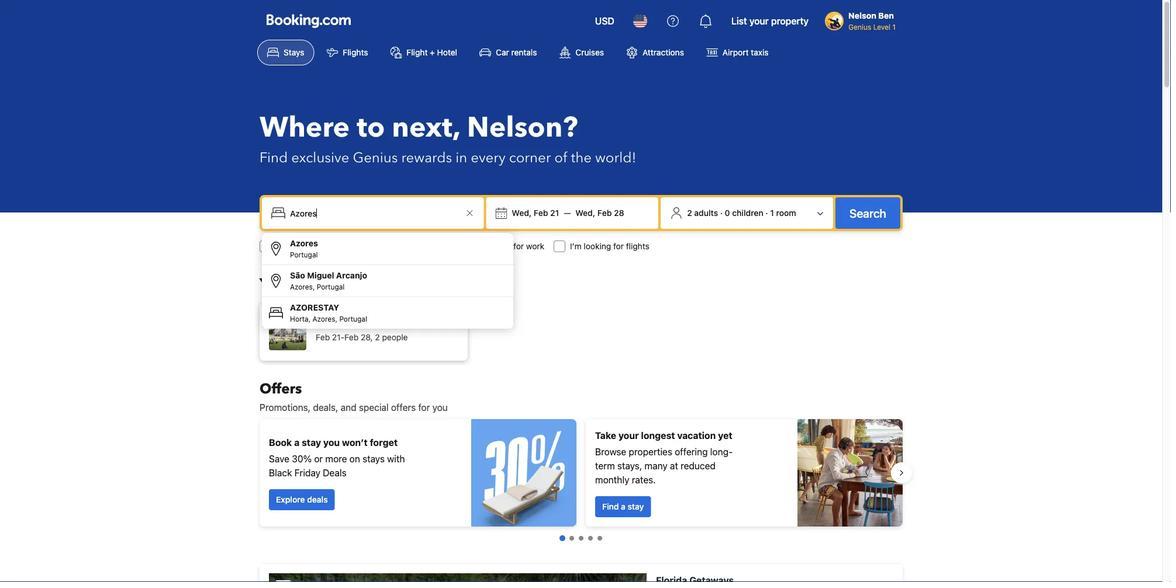 Task type: describe. For each thing, give the bounding box(es) containing it.
car rentals link
[[470, 40, 547, 65]]

booking.com image
[[267, 14, 351, 28]]

rewards
[[401, 148, 452, 168]]

group containing azores
[[262, 233, 513, 329]]

find a stay
[[602, 503, 644, 512]]

find inside offers main content
[[602, 503, 619, 512]]

airport taxis
[[723, 48, 769, 57]]

2 wed, from the left
[[576, 208, 595, 218]]

recent
[[294, 275, 341, 294]]

london feb 21-feb 28, 2 people
[[316, 321, 408, 343]]

for for work
[[513, 242, 524, 251]]

1 · from the left
[[720, 208, 723, 218]]

term
[[595, 461, 615, 472]]

offering
[[675, 447, 708, 458]]

take
[[595, 431, 616, 442]]

portugal inside são miguel arcanjo azores, portugal
[[317, 283, 345, 291]]

more
[[325, 454, 347, 465]]

won't
[[342, 438, 368, 449]]

for for flights
[[613, 242, 624, 251]]

stays
[[284, 48, 304, 57]]

flight + hotel link
[[380, 40, 467, 65]]

airport taxis link
[[696, 40, 779, 65]]

2 inside button
[[687, 208, 692, 218]]

traveling
[[479, 242, 511, 251]]

black
[[269, 468, 292, 479]]

list your property link
[[724, 7, 816, 35]]

28,
[[361, 333, 373, 343]]

flights
[[343, 48, 368, 57]]

azores, inside são miguel arcanjo azores, portugal
[[290, 283, 315, 291]]

28
[[614, 208, 624, 218]]

30%
[[292, 454, 312, 465]]

progress bar inside offers main content
[[560, 536, 602, 542]]

book a stay you won't forget save 30% or more on stays with black friday deals
[[269, 438, 405, 479]]

azores portugal
[[290, 239, 318, 259]]

your for list
[[749, 15, 769, 27]]

longest
[[641, 431, 675, 442]]

the
[[571, 148, 592, 168]]

looking for i'm
[[290, 242, 317, 251]]

azorestay
[[290, 303, 339, 313]]

exclusive
[[291, 148, 349, 168]]

attractions
[[643, 48, 684, 57]]

reduced
[[681, 461, 716, 472]]

car rentals
[[496, 48, 537, 57]]

yet
[[718, 431, 732, 442]]

usd button
[[588, 7, 622, 35]]

explore
[[276, 496, 305, 505]]

london
[[316, 321, 346, 331]]

searches
[[344, 275, 405, 294]]

i'm looking for flights
[[570, 242, 649, 251]]

where
[[260, 109, 350, 147]]

special
[[359, 403, 389, 414]]

search button
[[836, 198, 900, 229]]

friday
[[295, 468, 320, 479]]

azores, inside the "azorestay horta, azores, portugal"
[[313, 315, 337, 323]]

i'm traveling for work
[[465, 242, 544, 251]]

deals
[[323, 468, 347, 479]]

offers
[[391, 403, 416, 414]]

wed, feb 21 button
[[507, 203, 564, 224]]

vacation
[[677, 431, 716, 442]]

hotel
[[437, 48, 457, 57]]

stays,
[[617, 461, 642, 472]]

usd
[[595, 15, 614, 27]]

apartment
[[400, 242, 439, 251]]

you inside 'book a stay you won't forget save 30% or more on stays with black friday deals'
[[323, 438, 340, 449]]

explore deals link
[[269, 490, 335, 511]]

offers promotions, deals, and special offers for you
[[260, 380, 448, 414]]

miguel
[[307, 271, 334, 281]]

you inside offers promotions, deals, and special offers for you
[[432, 403, 448, 414]]

long-
[[710, 447, 733, 458]]

or inside 'book a stay you won't forget save 30% or more on stays with black friday deals'
[[314, 454, 323, 465]]

1 inside nelson ben genius level 1
[[893, 23, 896, 31]]

são
[[290, 271, 305, 281]]

stay for find
[[628, 503, 644, 512]]

i'm looking for an entire home or apartment
[[276, 242, 439, 251]]

2 adults · 0 children · 1 room
[[687, 208, 796, 218]]

take your longest vacation yet browse properties offering long- term stays, many at reduced monthly rates.
[[595, 431, 733, 486]]

deals
[[307, 496, 328, 505]]

an
[[332, 242, 341, 251]]

stays
[[363, 454, 385, 465]]

save
[[269, 454, 289, 465]]



Task type: vqa. For each thing, say whether or not it's contained in the screenshot.
the stay to the left
yes



Task type: locate. For each thing, give the bounding box(es) containing it.
1 horizontal spatial genius
[[849, 23, 871, 31]]

2 left "adults"
[[687, 208, 692, 218]]

car
[[496, 48, 509, 57]]

i'm for i'm looking for an entire home or apartment
[[276, 242, 287, 251]]

1 vertical spatial your
[[619, 431, 639, 442]]

find
[[260, 148, 288, 168], [602, 503, 619, 512]]

0 horizontal spatial wed,
[[512, 208, 532, 218]]

1 horizontal spatial or
[[390, 242, 398, 251]]

wed, left 21
[[512, 208, 532, 218]]

room
[[776, 208, 796, 218]]

your for take
[[619, 431, 639, 442]]

azores, down azorestay
[[313, 315, 337, 323]]

browse
[[595, 447, 626, 458]]

2
[[687, 208, 692, 218], [375, 333, 380, 343]]

a
[[294, 438, 300, 449], [621, 503, 626, 512]]

0 horizontal spatial 1
[[770, 208, 774, 218]]

offers
[[260, 380, 302, 399]]

forget
[[370, 438, 398, 449]]

· right children
[[766, 208, 768, 218]]

1 horizontal spatial stay
[[628, 503, 644, 512]]

deals,
[[313, 403, 338, 414]]

0 vertical spatial genius
[[849, 23, 871, 31]]

azorestay horta, azores, portugal
[[290, 303, 367, 323]]

0 horizontal spatial find
[[260, 148, 288, 168]]

1 horizontal spatial looking
[[584, 242, 611, 251]]

looking
[[290, 242, 317, 251], [584, 242, 611, 251]]

list your property
[[731, 15, 809, 27]]

0 horizontal spatial i'm
[[276, 242, 287, 251]]

looking for i'm
[[584, 242, 611, 251]]

0 horizontal spatial looking
[[290, 242, 317, 251]]

0 horizontal spatial 2
[[375, 333, 380, 343]]

2 looking from the left
[[584, 242, 611, 251]]

0 vertical spatial 2
[[687, 208, 692, 218]]

portugal inside azores portugal
[[290, 251, 318, 259]]

every
[[471, 148, 506, 168]]

monthly
[[595, 475, 629, 486]]

1 vertical spatial genius
[[353, 148, 398, 168]]

Where are you going? field
[[285, 203, 463, 224]]

where to next, nelson? find exclusive genius rewards in every corner of the world!
[[260, 109, 636, 168]]

1 vertical spatial portugal
[[317, 283, 345, 291]]

a inside 'book a stay you won't forget save 30% or more on stays with black friday deals'
[[294, 438, 300, 449]]

0 vertical spatial 1
[[893, 23, 896, 31]]

a for find
[[621, 503, 626, 512]]

offers main content
[[250, 380, 912, 583]]

0 horizontal spatial ·
[[720, 208, 723, 218]]

1 horizontal spatial 1
[[893, 23, 896, 31]]

2 · from the left
[[766, 208, 768, 218]]

0 horizontal spatial a
[[294, 438, 300, 449]]

horta,
[[290, 315, 311, 323]]

feb left 21
[[534, 208, 548, 218]]

0 horizontal spatial genius
[[353, 148, 398, 168]]

21
[[550, 208, 559, 218]]

i'm
[[276, 242, 287, 251], [465, 242, 477, 251]]

stay up 30%
[[302, 438, 321, 449]]

1 horizontal spatial find
[[602, 503, 619, 512]]

rates.
[[632, 475, 656, 486]]

i'm left traveling
[[465, 242, 477, 251]]

properties
[[629, 447, 672, 458]]

2 right 28,
[[375, 333, 380, 343]]

21-
[[332, 333, 344, 343]]

wed, right '—'
[[576, 208, 595, 218]]

a right book
[[294, 438, 300, 449]]

flights
[[626, 242, 649, 251]]

2 adults · 0 children · 1 room button
[[666, 202, 829, 225]]

feb left 28,
[[344, 333, 359, 343]]

entire
[[343, 242, 365, 251]]

for left 'flights'
[[613, 242, 624, 251]]

1 vertical spatial you
[[323, 438, 340, 449]]

portugal inside the "azorestay horta, azores, portugal"
[[339, 315, 367, 323]]

to
[[357, 109, 385, 147]]

stay inside 'book a stay you won't forget save 30% or more on stays with black friday deals'
[[302, 438, 321, 449]]

wed, feb 28 button
[[571, 203, 629, 224]]

1 vertical spatial 1
[[770, 208, 774, 218]]

feb
[[534, 208, 548, 218], [597, 208, 612, 218], [316, 333, 330, 343], [344, 333, 359, 343]]

1 left room
[[770, 208, 774, 218]]

find a stay link
[[595, 497, 651, 518]]

portugal up 28,
[[339, 315, 367, 323]]

+
[[430, 48, 435, 57]]

· left 0 at top
[[720, 208, 723, 218]]

1 inside button
[[770, 208, 774, 218]]

search
[[850, 206, 886, 220]]

your recent searches
[[260, 275, 405, 294]]

stay down rates.
[[628, 503, 644, 512]]

0 vertical spatial find
[[260, 148, 288, 168]]

feb down london on the bottom of page
[[316, 333, 330, 343]]

property
[[771, 15, 809, 27]]

genius down the to
[[353, 148, 398, 168]]

your
[[260, 275, 291, 294]]

1 horizontal spatial wed,
[[576, 208, 595, 218]]

portugal
[[290, 251, 318, 259], [317, 283, 345, 291], [339, 315, 367, 323]]

0 horizontal spatial you
[[323, 438, 340, 449]]

2 vertical spatial portugal
[[339, 315, 367, 323]]

0 vertical spatial stay
[[302, 438, 321, 449]]

i'm for i'm traveling for work
[[465, 242, 477, 251]]

you up more at the bottom left
[[323, 438, 340, 449]]

1 horizontal spatial 2
[[687, 208, 692, 218]]

2 inside london feb 21-feb 28, 2 people
[[375, 333, 380, 343]]

your right take on the bottom right
[[619, 431, 639, 442]]

0 vertical spatial azores,
[[290, 283, 315, 291]]

stays link
[[257, 40, 314, 65]]

for inside offers promotions, deals, and special offers for you
[[418, 403, 430, 414]]

flights link
[[317, 40, 378, 65]]

progress bar
[[560, 536, 602, 542]]

search for black friday deals on stays image
[[471, 420, 577, 527]]

your
[[749, 15, 769, 27], [619, 431, 639, 442]]

cruises
[[576, 48, 604, 57]]

azores, down são
[[290, 283, 315, 291]]

your inside take your longest vacation yet browse properties offering long- term stays, many at reduced monthly rates.
[[619, 431, 639, 442]]

looking up são
[[290, 242, 317, 251]]

find down monthly
[[602, 503, 619, 512]]

portugal down miguel
[[317, 283, 345, 291]]

1 horizontal spatial you
[[432, 403, 448, 414]]

0 horizontal spatial or
[[314, 454, 323, 465]]

genius down the nelson
[[849, 23, 871, 31]]

1 horizontal spatial your
[[749, 15, 769, 27]]

1 vertical spatial stay
[[628, 503, 644, 512]]

wed, feb 21 — wed, feb 28
[[512, 208, 624, 218]]

azores
[[290, 239, 318, 249]]

azores,
[[290, 283, 315, 291], [313, 315, 337, 323]]

region containing take your longest vacation yet
[[250, 415, 912, 532]]

explore deals
[[276, 496, 328, 505]]

your right list
[[749, 15, 769, 27]]

your account menu nelson ben genius level 1 element
[[825, 5, 900, 32]]

group
[[262, 233, 513, 329]]

1 wed, from the left
[[512, 208, 532, 218]]

region
[[250, 415, 912, 532]]

1 i'm from the left
[[276, 242, 287, 251]]

1 right level
[[893, 23, 896, 31]]

people
[[382, 333, 408, 343]]

a for book
[[294, 438, 300, 449]]

0 horizontal spatial stay
[[302, 438, 321, 449]]

cruises link
[[549, 40, 614, 65]]

i'm left azores portugal
[[276, 242, 287, 251]]

stay
[[302, 438, 321, 449], [628, 503, 644, 512]]

1 vertical spatial a
[[621, 503, 626, 512]]

in
[[456, 148, 467, 168]]

find down where
[[260, 148, 288, 168]]

on
[[350, 454, 360, 465]]

0
[[725, 208, 730, 218]]

next,
[[392, 109, 460, 147]]

1 horizontal spatial i'm
[[465, 242, 477, 251]]

at
[[670, 461, 678, 472]]

0 vertical spatial a
[[294, 438, 300, 449]]

take your longest vacation yet image
[[798, 420, 903, 527]]

—
[[564, 208, 571, 218]]

feb left the 28
[[597, 208, 612, 218]]

0 vertical spatial or
[[390, 242, 398, 251]]

são miguel arcanjo azores, portugal
[[290, 271, 367, 291]]

for left 'an'
[[319, 242, 330, 251]]

find inside the "where to next, nelson? find exclusive genius rewards in every corner of the world!"
[[260, 148, 288, 168]]

ben
[[879, 11, 894, 20]]

or right home
[[390, 242, 398, 251]]

for left work
[[513, 242, 524, 251]]

home
[[367, 242, 388, 251]]

flight
[[407, 48, 428, 57]]

a down monthly
[[621, 503, 626, 512]]

genius inside the "where to next, nelson? find exclusive genius rewards in every corner of the world!"
[[353, 148, 398, 168]]

nelson ben genius level 1
[[849, 11, 896, 31]]

0 vertical spatial portugal
[[290, 251, 318, 259]]

flight + hotel
[[407, 48, 457, 57]]

0 vertical spatial your
[[749, 15, 769, 27]]

you right offers
[[432, 403, 448, 414]]

genius inside nelson ben genius level 1
[[849, 23, 871, 31]]

taxis
[[751, 48, 769, 57]]

level
[[873, 23, 891, 31]]

arcanjo
[[336, 271, 367, 281]]

0 horizontal spatial your
[[619, 431, 639, 442]]

and
[[341, 403, 356, 414]]

or right 30%
[[314, 454, 323, 465]]

1 horizontal spatial a
[[621, 503, 626, 512]]

for for an
[[319, 242, 330, 251]]

you
[[432, 403, 448, 414], [323, 438, 340, 449]]

1 horizontal spatial ·
[[766, 208, 768, 218]]

portugal down azores
[[290, 251, 318, 259]]

corner
[[509, 148, 551, 168]]

book
[[269, 438, 292, 449]]

1 vertical spatial or
[[314, 454, 323, 465]]

2 i'm from the left
[[465, 242, 477, 251]]

0 vertical spatial you
[[432, 403, 448, 414]]

looking right the i'm
[[584, 242, 611, 251]]

1 looking from the left
[[290, 242, 317, 251]]

of
[[554, 148, 568, 168]]

nelson?
[[467, 109, 578, 147]]

1 vertical spatial 2
[[375, 333, 380, 343]]

for right offers
[[418, 403, 430, 414]]

children
[[732, 208, 763, 218]]

stay for book
[[302, 438, 321, 449]]

1 vertical spatial azores,
[[313, 315, 337, 323]]

1 vertical spatial find
[[602, 503, 619, 512]]



